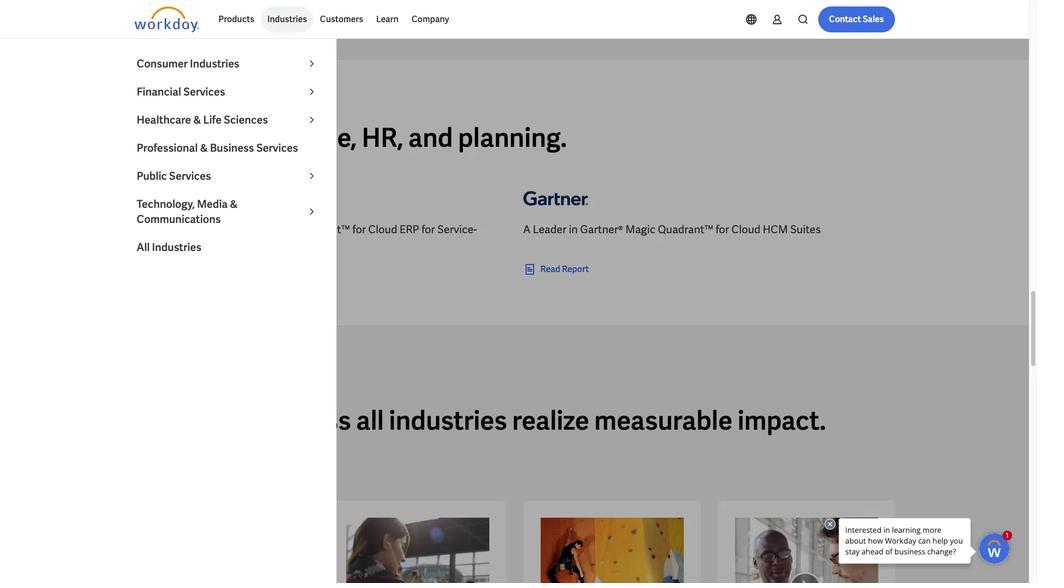 Task type: locate. For each thing, give the bounding box(es) containing it.
public
[[137, 169, 167, 183]]

cloud
[[368, 223, 397, 237], [732, 223, 761, 237]]

services up 'healthcare & life sciences'
[[183, 85, 225, 99]]

0 horizontal spatial leader
[[144, 223, 178, 237]]

leader inside "a leader in 2023 gartner® magic quadrant™ for cloud erp for service- centric enterprises"
[[144, 223, 178, 237]]

industries right products
[[267, 14, 307, 25]]

consumer
[[137, 57, 188, 71]]

& right the media
[[230, 197, 238, 211]]

sales
[[863, 14, 884, 25]]

services inside dropdown button
[[169, 169, 211, 183]]

a up read report link
[[523, 223, 531, 237]]

learn button
[[370, 6, 405, 32]]

industries
[[389, 404, 507, 438]]

& for life
[[193, 113, 201, 127]]

centric
[[134, 238, 170, 252]]

in
[[237, 121, 258, 155], [180, 223, 189, 237], [569, 223, 578, 237]]

technology, media & communications
[[137, 197, 238, 226]]

1 horizontal spatial quadrant™
[[658, 223, 714, 237]]

all
[[137, 240, 150, 254]]

1 cloud from the left
[[368, 223, 397, 237]]

2 vertical spatial industries
[[152, 240, 202, 254]]

measurable
[[595, 404, 733, 438]]

&
[[193, 113, 201, 127], [200, 141, 208, 155], [230, 197, 238, 211]]

2 horizontal spatial for
[[716, 223, 729, 237]]

healthcare
[[137, 113, 191, 127]]

services down sciences at the top of the page
[[256, 141, 298, 155]]

products
[[219, 14, 254, 25]]

0 vertical spatial services
[[183, 85, 225, 99]]

industries up financial services dropdown button
[[190, 57, 240, 71]]

healthcare & life sciences button
[[130, 106, 325, 134]]

industries button
[[261, 6, 314, 32]]

a leader in 2023 gartner® magic quadrant™ for cloud erp for service- centric enterprises
[[134, 223, 477, 252]]

2 leader from the left
[[533, 223, 567, 237]]

gartner® up 'report'
[[580, 223, 623, 237]]

& for business
[[200, 141, 208, 155]]

1 vertical spatial industries
[[190, 57, 240, 71]]

gartner® right 2023
[[217, 223, 260, 237]]

0 horizontal spatial for
[[353, 223, 366, 237]]

professional
[[137, 141, 198, 155]]

services
[[183, 85, 225, 99], [256, 141, 298, 155], [169, 169, 211, 183]]

a
[[134, 121, 152, 155], [134, 223, 142, 237], [523, 223, 531, 237]]

products button
[[212, 6, 261, 32]]

1 horizontal spatial gartner image
[[523, 183, 588, 214]]

3 for from the left
[[716, 223, 729, 237]]

gartner image
[[134, 183, 199, 214], [523, 183, 588, 214]]

financial services
[[137, 85, 225, 99]]

and
[[408, 121, 453, 155]]

0 vertical spatial &
[[193, 113, 201, 127]]

1 magic from the left
[[262, 223, 292, 237]]

services for public services
[[169, 169, 211, 183]]

quadrant™ inside "a leader in 2023 gartner® magic quadrant™ for cloud erp for service- centric enterprises"
[[295, 223, 350, 237]]

0 horizontal spatial quadrant™
[[295, 223, 350, 237]]

1 horizontal spatial in
[[237, 121, 258, 155]]

1 horizontal spatial for
[[422, 223, 435, 237]]

in for 2023
[[180, 223, 189, 237]]

leader up centric
[[144, 223, 178, 237]]

for left hcm
[[716, 223, 729, 237]]

for left erp
[[353, 223, 366, 237]]

gartner®
[[217, 223, 260, 237], [580, 223, 623, 237]]

public services button
[[130, 162, 325, 190]]

magic inside "a leader in 2023 gartner® magic quadrant™ for cloud erp for service- centric enterprises"
[[262, 223, 292, 237]]

cloud left erp
[[368, 223, 397, 237]]

& down 'healthcare & life sciences'
[[200, 141, 208, 155]]

go to the homepage image
[[134, 6, 199, 32]]

1 gartner image from the left
[[134, 183, 199, 214]]

1 horizontal spatial leader
[[533, 223, 567, 237]]

finance,
[[263, 121, 357, 155]]

public services
[[137, 169, 211, 183]]

1 horizontal spatial gartner®
[[580, 223, 623, 237]]

in inside "a leader in 2023 gartner® magic quadrant™ for cloud erp for service- centric enterprises"
[[180, 223, 189, 237]]

financial services button
[[130, 78, 325, 106]]

0 horizontal spatial in
[[180, 223, 189, 237]]

& inside 'dropdown button'
[[193, 113, 201, 127]]

leader up read
[[533, 223, 567, 237]]

cloud left hcm
[[732, 223, 761, 237]]

read
[[541, 264, 560, 275]]

media
[[197, 197, 228, 211]]

life
[[203, 113, 222, 127]]

1 for from the left
[[353, 223, 366, 237]]

professional & business services link
[[130, 134, 325, 162]]

0 vertical spatial industries
[[267, 14, 307, 25]]

contact
[[829, 14, 861, 25]]

industries inside "dropdown button"
[[190, 57, 240, 71]]

learn all the successes life time fitness achieved with workday. image
[[541, 518, 684, 584]]

what
[[134, 95, 157, 105]]

industries for all industries
[[152, 240, 202, 254]]

magic
[[262, 223, 292, 237], [626, 223, 656, 237]]

1 horizontal spatial magic
[[626, 223, 656, 237]]

a up all
[[134, 223, 142, 237]]

industries
[[267, 14, 307, 25], [190, 57, 240, 71], [152, 240, 202, 254]]

cloud inside "a leader in 2023 gartner® magic quadrant™ for cloud erp for service- centric enterprises"
[[368, 223, 397, 237]]

0 horizontal spatial gartner®
[[217, 223, 260, 237]]

technology, media & communications button
[[130, 190, 325, 233]]

industries for consumer industries
[[190, 57, 240, 71]]

1 leader from the left
[[144, 223, 178, 237]]

1 gartner® from the left
[[217, 223, 260, 237]]

services inside dropdown button
[[183, 85, 225, 99]]

2 gartner image from the left
[[523, 183, 588, 214]]

1 horizontal spatial cloud
[[732, 223, 761, 237]]

2 vertical spatial &
[[230, 197, 238, 211]]

leader for a leader in 2023 gartner® magic quadrant™ for cloud erp for service- centric enterprises
[[144, 223, 178, 237]]

1 quadrant™ from the left
[[295, 223, 350, 237]]

2 vertical spatial services
[[169, 169, 211, 183]]

netflix image
[[346, 518, 489, 584]]

0 horizontal spatial magic
[[262, 223, 292, 237]]

industries down the communications
[[152, 240, 202, 254]]

a down what
[[134, 121, 152, 155]]

0 horizontal spatial cloud
[[368, 223, 397, 237]]

hcm
[[763, 223, 788, 237]]

report
[[562, 264, 589, 275]]

a inside "a leader in 2023 gartner® magic quadrant™ for cloud erp for service- centric enterprises"
[[134, 223, 142, 237]]

0 horizontal spatial gartner image
[[134, 183, 199, 214]]

impact.
[[738, 404, 826, 438]]

quadrant™
[[295, 223, 350, 237], [658, 223, 714, 237]]

services up technology, media & communications
[[169, 169, 211, 183]]

healthcare & life sciences
[[137, 113, 268, 127]]

leader
[[144, 223, 178, 237], [533, 223, 567, 237]]

for
[[353, 223, 366, 237], [422, 223, 435, 237], [716, 223, 729, 237]]

1 vertical spatial &
[[200, 141, 208, 155]]

2 horizontal spatial in
[[569, 223, 578, 237]]

& left life
[[193, 113, 201, 127]]

contact sales
[[829, 14, 884, 25]]

for right erp
[[422, 223, 435, 237]]

business
[[210, 141, 254, 155]]

in for gartner®
[[569, 223, 578, 237]]

companies across all industries realize measurable impact.
[[134, 404, 826, 438]]



Task type: describe. For each thing, give the bounding box(es) containing it.
a leader in finance, hr, and planning.
[[134, 121, 567, 155]]

2 gartner® from the left
[[580, 223, 623, 237]]

1 vertical spatial services
[[256, 141, 298, 155]]

analysts
[[158, 95, 196, 105]]

learn
[[376, 14, 399, 25]]

financial
[[137, 85, 181, 99]]

companies
[[134, 404, 268, 438]]

leader for a leader in gartner® magic quadrant™ for cloud hcm suites
[[533, 223, 567, 237]]

technology,
[[137, 197, 195, 211]]

bdo canada image
[[735, 518, 878, 584]]

enterprises
[[173, 238, 229, 252]]

& inside technology, media & communications
[[230, 197, 238, 211]]

a for a leader in 2023 gartner® magic quadrant™ for cloud erp for service- centric enterprises
[[134, 223, 142, 237]]

planning.
[[458, 121, 567, 155]]

realize
[[512, 404, 589, 438]]

a leader in gartner® magic quadrant™ for cloud hcm suites
[[523, 223, 821, 237]]

say
[[198, 95, 212, 105]]

in for finance,
[[237, 121, 258, 155]]

services for financial services
[[183, 85, 225, 99]]

2 quadrant™ from the left
[[658, 223, 714, 237]]

all industries link
[[130, 233, 325, 262]]

service-
[[437, 223, 477, 237]]

hr,
[[362, 121, 403, 155]]

erp
[[400, 223, 419, 237]]

leader
[[157, 121, 231, 155]]

gartner image for 2023
[[134, 183, 199, 214]]

across
[[273, 404, 351, 438]]

sciences
[[224, 113, 268, 127]]

2 for from the left
[[422, 223, 435, 237]]

all industries
[[137, 240, 202, 254]]

2 cloud from the left
[[732, 223, 761, 237]]

customers button
[[314, 6, 370, 32]]

contact sales link
[[818, 6, 895, 32]]

professional & business services
[[137, 141, 298, 155]]

gartner® inside "a leader in 2023 gartner® magic quadrant™ for cloud erp for service- centric enterprises"
[[217, 223, 260, 237]]

customers
[[320, 14, 363, 25]]

2023
[[191, 223, 215, 237]]

company
[[412, 14, 449, 25]]

gartner image for gartner®
[[523, 183, 588, 214]]

industries inside dropdown button
[[267, 14, 307, 25]]

company button
[[405, 6, 456, 32]]

what analysts say
[[134, 95, 212, 105]]

suites
[[790, 223, 821, 237]]

communications
[[137, 212, 221, 226]]

a for a leader in gartner® magic quadrant™ for cloud hcm suites
[[523, 223, 531, 237]]

all
[[356, 404, 384, 438]]

a for a leader in finance, hr, and planning.
[[134, 121, 152, 155]]

consumer industries button
[[130, 50, 325, 78]]

read report
[[541, 264, 589, 275]]

read report link
[[523, 263, 589, 276]]

2 magic from the left
[[626, 223, 656, 237]]

consumer industries
[[137, 57, 240, 71]]



Task type: vqa. For each thing, say whether or not it's contained in the screenshot.
A Leader in 2023 Gartner® Magic Quadrant™ for Cloud ERP for Service- Centric Enterprises
yes



